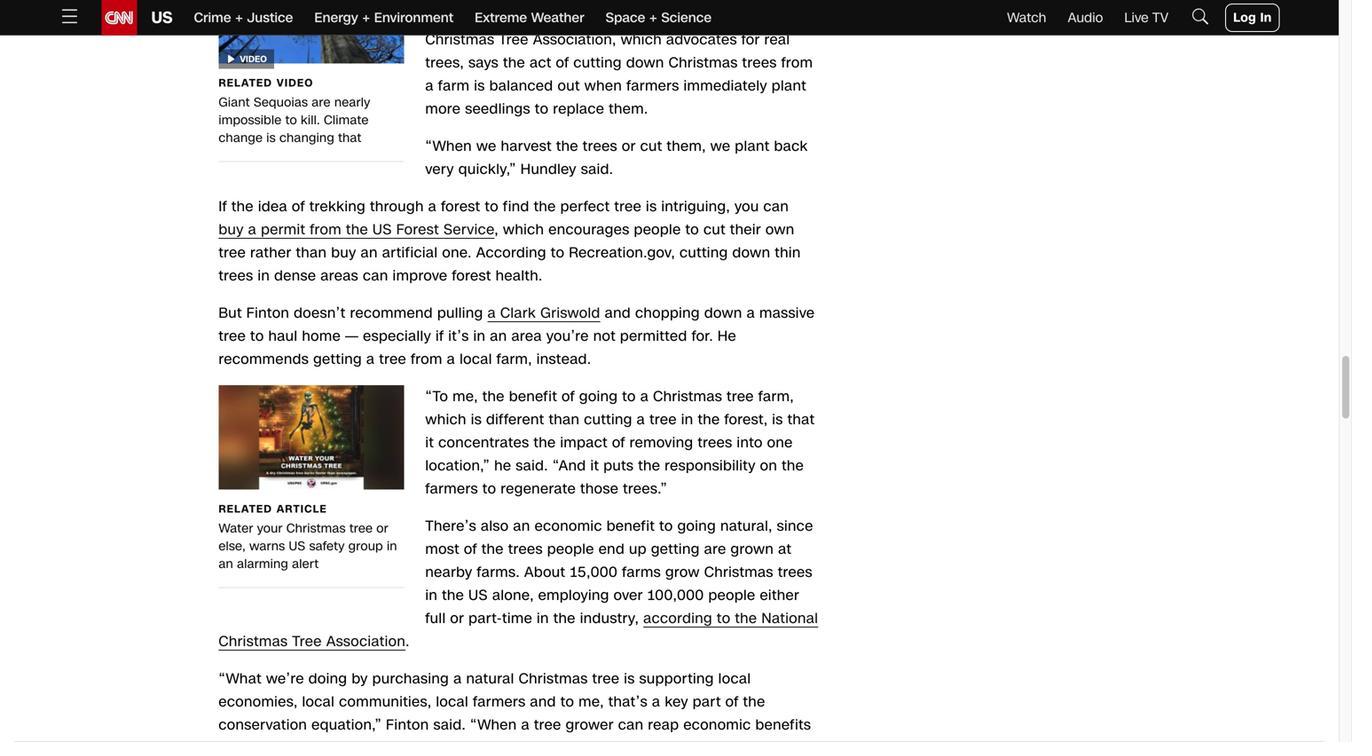 Task type: vqa. For each thing, say whether or not it's contained in the screenshot.
left 'listed'
no



Task type: describe. For each thing, give the bounding box(es) containing it.
over
[[614, 586, 643, 606]]

environment
[[374, 8, 454, 27]]

them,
[[667, 136, 706, 156]]

the up 'trees."'
[[638, 456, 661, 476]]

space + science
[[606, 8, 712, 27]]

the down trekking
[[346, 220, 368, 240]]

us inside there's also an economic benefit to going natural, since most of the trees people end up getting are grown at nearby farms. about 15,000 farms grow christmas trees in the us alone, employing over 100,000 people either full or part-time in the industry,
[[469, 586, 488, 606]]

tree up that's
[[593, 669, 620, 689]]

to inside if the idea of trekking through a forest to find the perfect tree is intriguing, you can buy a permit from the us forest service
[[485, 197, 499, 217]]

tree up forest,
[[727, 387, 754, 407]]

elam sequioa vpx image
[[219, 0, 404, 64]]

to inside and chopping down a massive tree to haul home — especially if it's in an area you're not permitted for. he recommends getting a tree from a local farm, instead.
[[250, 326, 264, 346]]

doing
[[309, 669, 347, 689]]

are inside giant sequoias are nearly impossible to kill. climate change is changing that
[[312, 94, 331, 111]]

is inside "what we're doing by purchasing a natural christmas tree is supporting local economies, local communities, local farmers and to me, that's a key part of the conservation equation," finton said. "when a tree grower can reap economic benefits from their land, they're less likely to sell it for development and less likely to convert
[[624, 669, 635, 689]]

but
[[219, 303, 242, 323]]

an inside there's also an economic benefit to going natural, since most of the trees people end up getting are grown at nearby farms. about 15,000 farms grow christmas trees in the us alone, employing over 100,000 people either full or part-time in the industry,
[[513, 516, 531, 536]]

from inside if the idea of trekking through a forest to find the perfect tree is intriguing, you can buy a permit from the us forest service
[[310, 220, 342, 240]]

tree inside water your christmas tree or else, warns us safety group in an alarming alert
[[350, 520, 373, 537]]

natural
[[466, 669, 515, 689]]

local up the part
[[719, 669, 751, 689]]

an inside and chopping down a massive tree to haul home — especially if it's in an area you're not permitted for. he recommends getting a tree from a local farm, instead.
[[490, 326, 507, 346]]

2 we from the left
[[711, 136, 731, 156]]

live
[[1125, 8, 1149, 27]]

the left forest,
[[698, 410, 720, 430]]

it's
[[449, 326, 469, 346]]

reap
[[648, 715, 679, 735]]

watch link
[[1008, 8, 1047, 27]]

employing
[[539, 586, 610, 606]]

buy a permit from the us forest service link
[[219, 220, 495, 240]]

harvest
[[501, 136, 552, 156]]

development
[[532, 738, 621, 742]]

back
[[774, 136, 808, 156]]

own
[[766, 220, 795, 240]]

trees."
[[623, 479, 668, 499]]

one
[[768, 433, 793, 453]]

but finton doesn't recommend pulling a clark griswold
[[219, 303, 601, 323]]

than inside the , which encourages people to cut their own tree rather than buy an artificial one. according to recreation.gov, cutting down thin trees in dense areas can improve forest health.
[[296, 243, 327, 263]]

thin
[[775, 243, 801, 263]]

tree down especially
[[379, 349, 407, 369]]

.
[[406, 632, 410, 652]]

that inside "to me, the benefit of going to a christmas tree farm, which is different than cutting a tree in the forest, is that it concentrates the impact of removing trees into one location," he said. "and it puts the responsibility on the farmers to regenerate those trees."
[[788, 410, 815, 430]]

farmers inside "what we're doing by purchasing a natural christmas tree is supporting local economies, local communities, local farmers and to me, that's a key part of the conservation equation," finton said. "when a tree grower can reap economic benefits from their land, they're less likely to sell it for development and less likely to convert
[[473, 692, 526, 712]]

video
[[240, 53, 267, 65]]

forest
[[397, 220, 439, 240]]

the inside ""when we harvest the trees or cut them, we plant back very quickly," hundley said."
[[556, 136, 579, 156]]

forest inside the , which encourages people to cut their own tree rather than buy an artificial one. according to recreation.gov, cutting down thin trees in dense areas can improve forest health.
[[452, 266, 492, 286]]

tree down but
[[219, 326, 246, 346]]

crime
[[194, 8, 231, 27]]

national
[[762, 609, 819, 629]]

local down natural
[[436, 692, 469, 712]]

"when we harvest the trees or cut them, we plant back very quickly," hundley said.
[[426, 136, 808, 179]]

according to the national christmas tree association
[[219, 609, 819, 652]]

time
[[502, 609, 533, 629]]

finton inside "what we're doing by purchasing a natural christmas tree is supporting local economies, local communities, local farmers and to me, that's a key part of the conservation equation," finton said. "when a tree grower can reap economic benefits from their land, they're less likely to sell it for development and less likely to convert
[[386, 715, 429, 735]]

in right time
[[537, 609, 549, 629]]

in up full
[[426, 586, 438, 606]]

benefits
[[756, 715, 812, 735]]

which inside "to me, the benefit of going to a christmas tree farm, which is different than cutting a tree in the forest, is that it concentrates the impact of removing trees into one location," he said. "and it puts the responsibility on the farmers to regenerate those trees."
[[426, 410, 467, 430]]

1 vertical spatial it
[[591, 456, 599, 476]]

space
[[606, 8, 646, 27]]

christmas inside 'according to the national christmas tree association'
[[219, 632, 288, 652]]

sequoias
[[254, 94, 308, 111]]

impact
[[560, 433, 608, 453]]

of up puts
[[612, 433, 626, 453]]

quickly,"
[[459, 159, 517, 179]]

the inside "what we're doing by purchasing a natural christmas tree is supporting local economies, local communities, local farmers and to me, that's a key part of the conservation equation," finton said. "when a tree grower can reap economic benefits from their land, they're less likely to sell it for development and less likely to convert
[[743, 692, 766, 712]]

purchasing
[[372, 669, 449, 689]]

2 vertical spatial and
[[626, 738, 652, 742]]

weather
[[531, 8, 585, 27]]

log
[[1234, 9, 1257, 26]]

can inside the , which encourages people to cut their own tree rather than buy an artificial one. according to recreation.gov, cutting down thin trees in dense areas can improve forest health.
[[363, 266, 388, 286]]

or inside ""when we harvest the trees or cut them, we plant back very quickly," hundley said."
[[622, 136, 636, 156]]

"when inside "what we're doing by purchasing a natural christmas tree is supporting local economies, local communities, local farmers and to me, that's a key part of the conservation equation," finton said. "when a tree grower can reap economic benefits from their land, they're less likely to sell it for development and less likely to convert
[[470, 715, 517, 735]]

location,"
[[426, 456, 490, 476]]

that inside giant sequoias are nearly impossible to kill. climate change is changing that
[[338, 129, 362, 147]]

you
[[735, 197, 760, 217]]

us left crime
[[151, 7, 173, 29]]

+ for energy
[[362, 8, 370, 27]]

part
[[693, 692, 721, 712]]

from inside and chopping down a massive tree to haul home — especially if it's in an area you're not permitted for. he recommends getting a tree from a local farm, instead.
[[411, 349, 443, 369]]

the down nearby
[[442, 586, 464, 606]]

down inside and chopping down a massive tree to haul home — especially if it's in an area you're not permitted for. he recommends getting a tree from a local farm, instead.
[[705, 303, 743, 323]]

extreme weather link
[[475, 0, 585, 36]]

buy inside if the idea of trekking through a forest to find the perfect tree is intriguing, you can buy a permit from the us forest service
[[219, 220, 244, 240]]

the uscpsc tweeted this image as a dire warning about dry christmas trees. image
[[219, 385, 404, 490]]

water your christmas tree or else, warns us safety group in an alarming alert link
[[219, 385, 404, 573]]

trees down at
[[778, 562, 813, 582]]

the up different
[[483, 387, 505, 407]]

the down employing
[[554, 609, 576, 629]]

search icon image
[[1191, 6, 1212, 27]]

if
[[219, 197, 227, 217]]

home
[[302, 326, 341, 346]]

benefit inside there's also an economic benefit to going natural, since most of the trees people end up getting are grown at nearby farms. about 15,000 farms grow christmas trees in the us alone, employing over 100,000 people either full or part-time in the industry,
[[607, 516, 655, 536]]

science
[[662, 8, 712, 27]]

which inside the , which encourages people to cut their own tree rather than buy an artificial one. according to recreation.gov, cutting down thin trees in dense areas can improve forest health.
[[503, 220, 544, 240]]

there's
[[426, 516, 477, 536]]

can inside "what we're doing by purchasing a natural christmas tree is supporting local economies, local communities, local farmers and to me, that's a key part of the conservation equation," finton said. "when a tree grower can reap economic benefits from their land, they're less likely to sell it for development and less likely to convert
[[618, 715, 644, 735]]

cut inside ""when we harvest the trees or cut them, we plant back very quickly," hundley said."
[[641, 136, 663, 156]]

going inside "to me, the benefit of going to a christmas tree farm, which is different than cutting a tree in the forest, is that it concentrates the impact of removing trees into one location," he said. "and it puts the responsibility on the farmers to regenerate those trees."
[[580, 387, 618, 407]]

also
[[481, 516, 509, 536]]

doesn't
[[294, 303, 346, 323]]

it inside "what we're doing by purchasing a natural christmas tree is supporting local economies, local communities, local farmers and to me, that's a key part of the conservation equation," finton said. "when a tree grower can reap economic benefits from their land, they're less likely to sell it for development and less likely to convert
[[496, 738, 505, 742]]

one.
[[442, 243, 472, 263]]

farm, inside and chopping down a massive tree to haul home — especially if it's in an area you're not permitted for. he recommends getting a tree from a local farm, instead.
[[497, 349, 532, 369]]

by
[[352, 669, 368, 689]]

part-
[[469, 609, 502, 629]]

responsibility
[[665, 456, 756, 476]]

is inside giant sequoias are nearly impossible to kill. climate change is changing that
[[267, 129, 276, 147]]

cut inside the , which encourages people to cut their own tree rather than buy an artificial one. according to recreation.gov, cutting down thin trees in dense areas can improve forest health.
[[704, 220, 726, 240]]

audio link
[[1068, 8, 1104, 27]]

sell
[[469, 738, 492, 742]]

haul
[[269, 326, 298, 346]]

benefit inside "to me, the benefit of going to a christmas tree farm, which is different than cutting a tree in the forest, is that it concentrates the impact of removing trees into one location," he said. "and it puts the responsibility on the farmers to regenerate those trees."
[[509, 387, 558, 407]]

full
[[426, 609, 446, 629]]

for.
[[692, 326, 714, 346]]

trees inside the , which encourages people to cut their own tree rather than buy an artificial one. according to recreation.gov, cutting down thin trees in dense areas can improve forest health.
[[219, 266, 253, 286]]

areas
[[321, 266, 359, 286]]

forest,
[[725, 410, 768, 430]]

cutting inside "to me, the benefit of going to a christmas tree farm, which is different than cutting a tree in the forest, is that it concentrates the impact of removing trees into one location," he said. "and it puts the responsibility on the farmers to regenerate those trees."
[[584, 410, 633, 430]]

buy inside the , which encourages people to cut their own tree rather than buy an artificial one. according to recreation.gov, cutting down thin trees in dense areas can improve forest health.
[[331, 243, 357, 263]]

to inside there's also an economic benefit to going natural, since most of the trees people end up getting are grown at nearby farms. about 15,000 farms grow christmas trees in the us alone, employing over 100,000 people either full or part-time in the industry,
[[660, 516, 673, 536]]

is up concentrates
[[471, 410, 482, 430]]

up
[[629, 539, 647, 559]]

instead.
[[537, 349, 592, 369]]

crime + justice
[[194, 8, 293, 27]]

clark
[[501, 303, 536, 323]]

can inside if the idea of trekking through a forest to find the perfect tree is intriguing, you can buy a permit from the us forest service
[[764, 197, 789, 217]]

cutting inside the , which encourages people to cut their own tree rather than buy an artificial one. according to recreation.gov, cutting down thin trees in dense areas can improve forest health.
[[680, 243, 728, 263]]

they're
[[328, 738, 376, 742]]

going inside there's also an economic benefit to going natural, since most of the trees people end up getting are grown at nearby farms. about 15,000 farms grow christmas trees in the us alone, employing over 100,000 people either full or part-time in the industry,
[[678, 516, 716, 536]]

else,
[[219, 538, 246, 555]]

or inside water your christmas tree or else, warns us safety group in an alarming alert
[[377, 520, 389, 537]]

perfect
[[561, 197, 610, 217]]

he
[[718, 326, 737, 346]]

energy
[[315, 8, 358, 27]]

kill.
[[301, 112, 320, 129]]

economies,
[[219, 692, 298, 712]]

grown
[[731, 539, 774, 559]]

us inside if the idea of trekking through a forest to find the perfect tree is intriguing, you can buy a permit from the us forest service
[[373, 220, 392, 240]]

the inside 'according to the national christmas tree association'
[[735, 609, 758, 629]]

trees up about
[[508, 539, 543, 559]]

permitted
[[620, 326, 688, 346]]

to inside 'according to the national christmas tree association'
[[717, 609, 731, 629]]

dense
[[274, 266, 316, 286]]

farms
[[622, 562, 661, 582]]



Task type: locate. For each thing, give the bounding box(es) containing it.
1 horizontal spatial we
[[711, 136, 731, 156]]

0 horizontal spatial less
[[381, 738, 407, 742]]

farmers inside "to me, the benefit of going to a christmas tree farm, which is different than cutting a tree in the forest, is that it concentrates the impact of removing trees into one location," he said. "and it puts the responsibility on the farmers to regenerate those trees."
[[426, 479, 478, 499]]

an
[[361, 243, 378, 263], [490, 326, 507, 346], [513, 516, 531, 536], [219, 555, 233, 573]]

0 horizontal spatial benefit
[[509, 387, 558, 407]]

said. inside ""when we harvest the trees or cut them, we plant back very quickly," hundley said."
[[581, 159, 614, 179]]

are left grown
[[704, 539, 727, 559]]

0 horizontal spatial are
[[312, 94, 331, 111]]

water
[[219, 520, 253, 537]]

most
[[426, 539, 460, 559]]

+ right space
[[650, 8, 658, 27]]

people up 15,000
[[547, 539, 595, 559]]

or
[[622, 136, 636, 156], [377, 520, 389, 537], [450, 609, 464, 629]]

change
[[219, 129, 263, 147]]

us link
[[137, 0, 173, 36]]

0 horizontal spatial we
[[477, 136, 497, 156]]

1 horizontal spatial are
[[704, 539, 727, 559]]

said. inside "what we're doing by purchasing a natural christmas tree is supporting local economies, local communities, local farmers and to me, that's a key part of the conservation equation," finton said. "when a tree grower can reap economic benefits from their land, they're less likely to sell it for development and less likely to convert
[[434, 715, 466, 735]]

concentrates
[[439, 433, 529, 453]]

farmers down location,"
[[426, 479, 478, 499]]

us up the part-
[[469, 586, 488, 606]]

1 vertical spatial cut
[[704, 220, 726, 240]]

energy + environment
[[315, 8, 454, 27]]

0 horizontal spatial from
[[219, 738, 250, 742]]

christmas up "what at the bottom of the page
[[219, 632, 288, 652]]

0 horizontal spatial their
[[255, 738, 286, 742]]

cut left them,
[[641, 136, 663, 156]]

recommend
[[350, 303, 433, 323]]

into
[[737, 433, 763, 453]]

2 horizontal spatial can
[[764, 197, 789, 217]]

than up "impact"
[[549, 410, 580, 430]]

2 horizontal spatial +
[[650, 8, 658, 27]]

0 vertical spatial benefit
[[509, 387, 558, 407]]

benefit
[[509, 387, 558, 407], [607, 516, 655, 536]]

getting up grow at the bottom of page
[[651, 539, 700, 559]]

trees up but
[[219, 266, 253, 286]]

people up recreation.gov,
[[634, 220, 681, 240]]

idea
[[258, 197, 288, 217]]

1 vertical spatial farm,
[[759, 387, 794, 407]]

1 vertical spatial and
[[530, 692, 556, 712]]

the right find
[[534, 197, 556, 217]]

me, inside "what we're doing by purchasing a natural christmas tree is supporting local economies, local communities, local farmers and to me, that's a key part of the conservation equation," finton said. "when a tree grower can reap economic benefits from their land, they're less likely to sell it for development and less likely to convert
[[579, 692, 604, 712]]

or inside there's also an economic benefit to going natural, since most of the trees people end up getting are grown at nearby farms. about 15,000 farms grow christmas trees in the us alone, employing over 100,000 people either full or part-time in the industry,
[[450, 609, 464, 629]]

,
[[495, 220, 499, 240]]

forest down the one.
[[452, 266, 492, 286]]

1 horizontal spatial which
[[503, 220, 544, 240]]

1 horizontal spatial cutting
[[680, 243, 728, 263]]

local inside and chopping down a massive tree to haul home — especially if it's in an area you're not permitted for. he recommends getting a tree from a local farm, instead.
[[460, 349, 492, 369]]

energy + environment link
[[315, 0, 454, 36]]

of right idea
[[292, 197, 305, 217]]

0 vertical spatial that
[[338, 129, 362, 147]]

of right most
[[464, 539, 477, 559]]

of inside if the idea of trekking through a forest to find the perfect tree is intriguing, you can buy a permit from the us forest service
[[292, 197, 305, 217]]

0 horizontal spatial economic
[[535, 516, 603, 536]]

that up one
[[788, 410, 815, 430]]

trees inside ""when we harvest the trees or cut them, we plant back very quickly," hundley said."
[[583, 136, 618, 156]]

tree inside the , which encourages people to cut their own tree rather than buy an artificial one. according to recreation.gov, cutting down thin trees in dense areas can improve forest health.
[[219, 243, 246, 263]]

getting down —
[[313, 349, 362, 369]]

1 vertical spatial that
[[788, 410, 815, 430]]

0 horizontal spatial it
[[426, 433, 434, 453]]

we're
[[266, 669, 304, 689]]

1 horizontal spatial their
[[730, 220, 762, 240]]

1 horizontal spatial can
[[618, 715, 644, 735]]

land,
[[290, 738, 324, 742]]

down up the "he"
[[705, 303, 743, 323]]

2 horizontal spatial people
[[709, 586, 756, 606]]

economic inside there's also an economic benefit to going natural, since most of the trees people end up getting are grown at nearby farms. about 15,000 farms grow christmas trees in the us alone, employing over 100,000 people either full or part-time in the industry,
[[535, 516, 603, 536]]

the up "benefits"
[[743, 692, 766, 712]]

the
[[556, 136, 579, 156], [232, 197, 254, 217], [534, 197, 556, 217], [346, 220, 368, 240], [483, 387, 505, 407], [698, 410, 720, 430], [534, 433, 556, 453], [638, 456, 661, 476], [782, 456, 804, 476], [482, 539, 504, 559], [442, 586, 464, 606], [554, 609, 576, 629], [735, 609, 758, 629], [743, 692, 766, 712]]

changing
[[280, 129, 335, 147]]

getting
[[313, 349, 362, 369], [651, 539, 700, 559]]

1 vertical spatial can
[[363, 266, 388, 286]]

buy up areas
[[331, 243, 357, 263]]

1 + from the left
[[235, 8, 243, 27]]

their down conservation
[[255, 738, 286, 742]]

about
[[525, 562, 566, 582]]

it up location,"
[[426, 433, 434, 453]]

said. inside "to me, the benefit of going to a christmas tree farm, which is different than cutting a tree in the forest, is that it concentrates the impact of removing trees into one location," he said. "and it puts the responsibility on the farmers to regenerate those trees."
[[516, 456, 548, 476]]

0 horizontal spatial likely
[[412, 738, 446, 742]]

equation,"
[[312, 715, 382, 735]]

2 less from the left
[[656, 738, 683, 742]]

getting inside there's also an economic benefit to going natural, since most of the trees people end up getting are grown at nearby farms. about 15,000 farms grow christmas trees in the us alone, employing over 100,000 people either full or part-time in the industry,
[[651, 539, 700, 559]]

0 vertical spatial down
[[733, 243, 771, 263]]

0 vertical spatial me,
[[453, 387, 478, 407]]

an down buy a permit from the us forest service link
[[361, 243, 378, 263]]

are
[[312, 94, 331, 111], [704, 539, 727, 559]]

permit
[[261, 220, 306, 240]]

of inside there's also an economic benefit to going natural, since most of the trees people end up getting are grown at nearby farms. about 15,000 farms grow christmas trees in the us alone, employing over 100,000 people either full or part-time in the industry,
[[464, 539, 477, 559]]

christmas inside there's also an economic benefit to going natural, since most of the trees people end up getting are grown at nearby farms. about 15,000 farms grow christmas trees in the us alone, employing over 100,000 people either full or part-time in the industry,
[[705, 562, 774, 582]]

in up removing
[[682, 410, 694, 430]]

0 vertical spatial it
[[426, 433, 434, 453]]

their inside "what we're doing by purchasing a natural christmas tree is supporting local economies, local communities, local farmers and to me, that's a key part of the conservation equation," finton said. "when a tree grower can reap economic benefits from their land, they're less likely to sell it for development and less likely to convert
[[255, 738, 286, 742]]

different
[[486, 410, 545, 430]]

trees up the responsibility
[[698, 433, 733, 453]]

climate
[[324, 112, 369, 129]]

cutting up "impact"
[[584, 410, 633, 430]]

grow
[[666, 562, 700, 582]]

0 horizontal spatial or
[[377, 520, 389, 537]]

especially
[[363, 326, 431, 346]]

1 vertical spatial economic
[[684, 715, 751, 735]]

1 vertical spatial benefit
[[607, 516, 655, 536]]

0 vertical spatial farm,
[[497, 349, 532, 369]]

in right group
[[387, 538, 397, 555]]

it left for
[[496, 738, 505, 742]]

than inside "to me, the benefit of going to a christmas tree farm, which is different than cutting a tree in the forest, is that it concentrates the impact of removing trees into one location," he said. "and it puts the responsibility on the farmers to regenerate those trees."
[[549, 410, 580, 430]]

1 vertical spatial forest
[[452, 266, 492, 286]]

+ for crime
[[235, 8, 243, 27]]

0 horizontal spatial people
[[547, 539, 595, 559]]

either
[[760, 586, 800, 606]]

0 horizontal spatial +
[[235, 8, 243, 27]]

christmas down grown
[[705, 562, 774, 582]]

1 vertical spatial people
[[547, 539, 595, 559]]

1 vertical spatial said.
[[516, 456, 548, 476]]

—
[[345, 326, 359, 346]]

economic
[[535, 516, 603, 536], [684, 715, 751, 735]]

safety
[[309, 538, 345, 555]]

in right it's
[[474, 326, 486, 346]]

the right if
[[232, 197, 254, 217]]

their inside the , which encourages people to cut their own tree rather than buy an artificial one. according to recreation.gov, cutting down thin trees in dense areas can improve forest health.
[[730, 220, 762, 240]]

the left the national
[[735, 609, 758, 629]]

us inside water your christmas tree or else, warns us safety group in an alarming alert
[[289, 538, 306, 555]]

extreme
[[475, 8, 527, 27]]

"when
[[426, 136, 472, 156], [470, 715, 517, 735]]

0 vertical spatial can
[[764, 197, 789, 217]]

us
[[151, 7, 173, 29], [373, 220, 392, 240], [289, 538, 306, 555], [469, 586, 488, 606]]

2 + from the left
[[362, 8, 370, 27]]

since
[[777, 516, 814, 536]]

is up one
[[773, 410, 784, 430]]

me,
[[453, 387, 478, 407], [579, 692, 604, 712]]

economic inside "what we're doing by purchasing a natural christmas tree is supporting local economies, local communities, local farmers and to me, that's a key part of the conservation equation," finton said. "when a tree grower can reap economic benefits from their land, they're less likely to sell it for development and less likely to convert
[[684, 715, 751, 735]]

0 vertical spatial finton
[[247, 303, 290, 323]]

trekking
[[310, 197, 366, 217]]

to inside giant sequoias are nearly impossible to kill. climate change is changing that
[[285, 112, 297, 129]]

1 horizontal spatial buy
[[331, 243, 357, 263]]

space + science link
[[606, 0, 712, 36]]

1 horizontal spatial or
[[450, 609, 464, 629]]

0 horizontal spatial that
[[338, 129, 362, 147]]

tree right perfect in the top left of the page
[[615, 197, 642, 217]]

rather
[[250, 243, 292, 263]]

intriguing,
[[662, 197, 731, 217]]

christmas up removing
[[653, 387, 723, 407]]

is inside if the idea of trekking through a forest to find the perfect tree is intriguing, you can buy a permit from the us forest service
[[646, 197, 657, 217]]

in
[[1261, 9, 1273, 26]]

1 horizontal spatial economic
[[684, 715, 751, 735]]

in inside the , which encourages people to cut their own tree rather than buy an artificial one. according to recreation.gov, cutting down thin trees in dense areas can improve forest health.
[[258, 266, 270, 286]]

and up development
[[530, 692, 556, 712]]

can right areas
[[363, 266, 388, 286]]

an down 'else,'
[[219, 555, 233, 573]]

tree up development
[[534, 715, 562, 735]]

1 vertical spatial cutting
[[584, 410, 633, 430]]

farm, up forest,
[[759, 387, 794, 407]]

he
[[495, 456, 512, 476]]

from down conservation
[[219, 738, 250, 742]]

in inside "to me, the benefit of going to a christmas tree farm, which is different than cutting a tree in the forest, is that it concentrates the impact of removing trees into one location," he said. "and it puts the responsibility on the farmers to regenerate those trees."
[[682, 410, 694, 430]]

an right 'also'
[[513, 516, 531, 536]]

1 horizontal spatial said.
[[516, 456, 548, 476]]

local down it's
[[460, 349, 492, 369]]

1 horizontal spatial that
[[788, 410, 815, 430]]

from down if
[[411, 349, 443, 369]]

if the idea of trekking through a forest to find the perfect tree is intriguing, you can buy a permit from the us forest service
[[219, 197, 789, 240]]

artificial
[[382, 243, 438, 263]]

tree
[[615, 197, 642, 217], [219, 243, 246, 263], [219, 326, 246, 346], [379, 349, 407, 369], [727, 387, 754, 407], [650, 410, 677, 430], [350, 520, 373, 537], [593, 669, 620, 689], [534, 715, 562, 735]]

1 horizontal spatial farm,
[[759, 387, 794, 407]]

cutting down "intriguing,"
[[680, 243, 728, 263]]

recommends
[[219, 349, 309, 369]]

0 vertical spatial are
[[312, 94, 331, 111]]

christmas up safety
[[287, 520, 346, 537]]

going up grow at the bottom of page
[[678, 516, 716, 536]]

1 vertical spatial "when
[[470, 715, 517, 735]]

going up "impact"
[[580, 387, 618, 407]]

0 horizontal spatial going
[[580, 387, 618, 407]]

nearly
[[335, 94, 371, 111]]

said. up perfect in the top left of the page
[[581, 159, 614, 179]]

1 horizontal spatial finton
[[386, 715, 429, 735]]

0 horizontal spatial buy
[[219, 220, 244, 240]]

3 + from the left
[[650, 8, 658, 27]]

0 vertical spatial said.
[[581, 159, 614, 179]]

warns
[[249, 538, 285, 555]]

1 likely from the left
[[412, 738, 446, 742]]

encourages
[[549, 220, 630, 240]]

said. down purchasing
[[434, 715, 466, 735]]

the up "and in the bottom left of the page
[[534, 433, 556, 453]]

cut
[[641, 136, 663, 156], [704, 220, 726, 240]]

live tv link
[[1125, 8, 1169, 27]]

their down "you"
[[730, 220, 762, 240]]

according
[[476, 243, 547, 263]]

an inside water your christmas tree or else, warns us safety group in an alarming alert
[[219, 555, 233, 573]]

farms.
[[477, 562, 520, 582]]

or up group
[[377, 520, 389, 537]]

we left plant
[[711, 136, 731, 156]]

1 vertical spatial down
[[705, 303, 743, 323]]

1 horizontal spatial +
[[362, 8, 370, 27]]

trees inside "to me, the benefit of going to a christmas tree farm, which is different than cutting a tree in the forest, is that it concentrates the impact of removing trees into one location," he said. "and it puts the responsibility on the farmers to regenerate those trees."
[[698, 433, 733, 453]]

the up hundley on the top
[[556, 136, 579, 156]]

farm, inside "to me, the benefit of going to a christmas tree farm, which is different than cutting a tree in the forest, is that it concentrates the impact of removing trees into one location," he said. "and it puts the responsibility on the farmers to regenerate those trees."
[[759, 387, 794, 407]]

1 horizontal spatial me,
[[579, 692, 604, 712]]

forest inside if the idea of trekking through a forest to find the perfect tree is intriguing, you can buy a permit from the us forest service
[[441, 197, 481, 217]]

are inside there's also an economic benefit to going natural, since most of the trees people end up getting are grown at nearby farms. about 15,000 farms grow christmas trees in the us alone, employing over 100,000 people either full or part-time in the industry,
[[704, 539, 727, 559]]

getting inside and chopping down a massive tree to haul home — especially if it's in an area you're not permitted for. he recommends getting a tree from a local farm, instead.
[[313, 349, 362, 369]]

0 horizontal spatial which
[[426, 410, 467, 430]]

1 horizontal spatial cut
[[704, 220, 726, 240]]

1 vertical spatial finton
[[386, 715, 429, 735]]

benefit up different
[[509, 387, 558, 407]]

log in link
[[1226, 4, 1281, 32]]

"to me, the benefit of going to a christmas tree farm, which is different than cutting a tree in the forest, is that it concentrates the impact of removing trees into one location," he said. "and it puts the responsibility on the farmers to regenerate those trees."
[[426, 387, 815, 499]]

an inside the , which encourages people to cut their own tree rather than buy an artificial one. according to recreation.gov, cutting down thin trees in dense areas can improve forest health.
[[361, 243, 378, 263]]

we up 'quickly,"'
[[477, 136, 497, 156]]

me, inside "to me, the benefit of going to a christmas tree farm, which is different than cutting a tree in the forest, is that it concentrates the impact of removing trees into one location," he said. "and it puts the responsibility on the farmers to regenerate those trees."
[[453, 387, 478, 407]]

0 vertical spatial cut
[[641, 136, 663, 156]]

0 horizontal spatial can
[[363, 266, 388, 286]]

people inside the , which encourages people to cut their own tree rather than buy an artificial one. according to recreation.gov, cutting down thin trees in dense areas can improve forest health.
[[634, 220, 681, 240]]

0 vertical spatial which
[[503, 220, 544, 240]]

likely left sell
[[412, 738, 446, 742]]

to
[[285, 112, 297, 129], [485, 197, 499, 217], [686, 220, 700, 240], [551, 243, 565, 263], [250, 326, 264, 346], [622, 387, 636, 407], [483, 479, 497, 499], [660, 516, 673, 536], [717, 609, 731, 629], [561, 692, 575, 712], [451, 738, 465, 742], [726, 738, 740, 742]]

0 horizontal spatial than
[[296, 243, 327, 263]]

tree left rather
[[219, 243, 246, 263]]

0 vertical spatial people
[[634, 220, 681, 240]]

economic down regenerate
[[535, 516, 603, 536]]

farmers down natural
[[473, 692, 526, 712]]

if
[[436, 326, 444, 346]]

griswold
[[541, 303, 601, 323]]

0 vertical spatial farmers
[[426, 479, 478, 499]]

0 vertical spatial than
[[296, 243, 327, 263]]

of down instead.
[[562, 387, 575, 407]]

the right on
[[782, 456, 804, 476]]

are up the kill.
[[312, 94, 331, 111]]

me, up grower
[[579, 692, 604, 712]]

1 vertical spatial or
[[377, 520, 389, 537]]

1 less from the left
[[381, 738, 407, 742]]

find
[[503, 197, 530, 217]]

0 vertical spatial and
[[605, 303, 631, 323]]

0 vertical spatial cutting
[[680, 243, 728, 263]]

and down reap
[[626, 738, 652, 742]]

2 horizontal spatial from
[[411, 349, 443, 369]]

1 horizontal spatial than
[[549, 410, 580, 430]]

1 horizontal spatial from
[[310, 220, 342, 240]]

or right full
[[450, 609, 464, 629]]

plant
[[735, 136, 770, 156]]

0 vertical spatial their
[[730, 220, 762, 240]]

, which encourages people to cut their own tree rather than buy an artificial one. according to recreation.gov, cutting down thin trees in dense areas can improve forest health.
[[219, 220, 801, 286]]

open menu icon image
[[59, 6, 80, 27]]

local down doing
[[302, 692, 335, 712]]

down left thin
[[733, 243, 771, 263]]

forest up "service"
[[441, 197, 481, 217]]

christmas inside water your christmas tree or else, warns us safety group in an alarming alert
[[287, 520, 346, 537]]

for
[[509, 738, 528, 742]]

2 horizontal spatial said.
[[581, 159, 614, 179]]

likely down the part
[[687, 738, 722, 742]]

christmas inside "what we're doing by purchasing a natural christmas tree is supporting local economies, local communities, local farmers and to me, that's a key part of the conservation equation," finton said. "when a tree grower can reap economic benefits from their land, they're less likely to sell it for development and less likely to convert
[[519, 669, 588, 689]]

log in
[[1234, 9, 1273, 26]]

0 vertical spatial or
[[622, 136, 636, 156]]

1 vertical spatial going
[[678, 516, 716, 536]]

tree inside if the idea of trekking through a forest to find the perfect tree is intriguing, you can buy a permit from the us forest service
[[615, 197, 642, 217]]

the down 'also'
[[482, 539, 504, 559]]

1 horizontal spatial people
[[634, 220, 681, 240]]

1 vertical spatial buy
[[331, 243, 357, 263]]

"what we're doing by purchasing a natural christmas tree is supporting local economies, local communities, local farmers and to me, that's a key part of the conservation equation," finton said. "when a tree grower can reap economic benefits from their land, they're less likely to sell it for development and less likely to convert
[[219, 669, 812, 742]]

farm, down area
[[497, 349, 532, 369]]

"when up sell
[[470, 715, 517, 735]]

us up alert at the left of page
[[289, 538, 306, 555]]

it up those
[[591, 456, 599, 476]]

+ for space
[[650, 8, 658, 27]]

and chopping down a massive tree to haul home — especially if it's in an area you're not permitted for. he recommends getting a tree from a local farm, instead.
[[219, 303, 815, 369]]

1 vertical spatial me,
[[579, 692, 604, 712]]

or left them,
[[622, 136, 636, 156]]

that down climate
[[338, 129, 362, 147]]

"to
[[426, 387, 449, 407]]

"what
[[219, 669, 262, 689]]

key
[[665, 692, 689, 712]]

0 vertical spatial "when
[[426, 136, 472, 156]]

1 horizontal spatial getting
[[651, 539, 700, 559]]

chopping
[[636, 303, 700, 323]]

2 vertical spatial it
[[496, 738, 505, 742]]

giant
[[219, 94, 250, 111]]

of inside "what we're doing by purchasing a natural christmas tree is supporting local economies, local communities, local farmers and to me, that's a key part of the conservation equation," finton said. "when a tree grower can reap economic benefits from their land, they're less likely to sell it for development and less likely to convert
[[726, 692, 739, 712]]

that
[[338, 129, 362, 147], [788, 410, 815, 430]]

less down communities,
[[381, 738, 407, 742]]

a
[[428, 197, 437, 217], [248, 220, 257, 240], [488, 303, 496, 323], [747, 303, 756, 323], [367, 349, 375, 369], [447, 349, 456, 369], [641, 387, 649, 407], [637, 410, 645, 430], [454, 669, 462, 689], [652, 692, 661, 712], [521, 715, 530, 735]]

tree up removing
[[650, 410, 677, 430]]

is down impossible
[[267, 129, 276, 147]]

can down that's
[[618, 715, 644, 735]]

"when inside ""when we harvest the trees or cut them, we plant back very quickly," hundley said."
[[426, 136, 472, 156]]

"when up very at the top left of the page
[[426, 136, 472, 156]]

and inside and chopping down a massive tree to haul home — especially if it's in an area you're not permitted for. he recommends getting a tree from a local farm, instead.
[[605, 303, 631, 323]]

and up not
[[605, 303, 631, 323]]

1 horizontal spatial less
[[656, 738, 683, 742]]

through
[[370, 197, 424, 217]]

2 vertical spatial people
[[709, 586, 756, 606]]

tree
[[292, 632, 322, 652]]

from inside "what we're doing by purchasing a natural christmas tree is supporting local economies, local communities, local farmers and to me, that's a key part of the conservation equation," finton said. "when a tree grower can reap economic benefits from their land, they're less likely to sell it for development and less likely to convert
[[219, 738, 250, 742]]

2 horizontal spatial it
[[591, 456, 599, 476]]

0 horizontal spatial farm,
[[497, 349, 532, 369]]

finton up 'haul' on the left of page
[[247, 303, 290, 323]]

recreation.gov,
[[569, 243, 676, 263]]

in inside water your christmas tree or else, warns us safety group in an alarming alert
[[387, 538, 397, 555]]

natural,
[[721, 516, 773, 536]]

extreme weather
[[475, 8, 585, 27]]

1 we from the left
[[477, 136, 497, 156]]

0 horizontal spatial finton
[[247, 303, 290, 323]]

0 vertical spatial getting
[[313, 349, 362, 369]]

1 vertical spatial their
[[255, 738, 286, 742]]

0 vertical spatial economic
[[535, 516, 603, 536]]

1 horizontal spatial benefit
[[607, 516, 655, 536]]

0 vertical spatial forest
[[441, 197, 481, 217]]

1 vertical spatial are
[[704, 539, 727, 559]]

down inside the , which encourages people to cut their own tree rather than buy an artificial one. according to recreation.gov, cutting down thin trees in dense areas can improve forest health.
[[733, 243, 771, 263]]

2 vertical spatial said.
[[434, 715, 466, 735]]

christmas inside "to me, the benefit of going to a christmas tree farm, which is different than cutting a tree in the forest, is that it concentrates the impact of removing trees into one location," he said. "and it puts the responsibility on the farmers to regenerate those trees."
[[653, 387, 723, 407]]

pulling
[[438, 303, 483, 323]]

it
[[426, 433, 434, 453], [591, 456, 599, 476], [496, 738, 505, 742]]

2 vertical spatial or
[[450, 609, 464, 629]]

2 vertical spatial can
[[618, 715, 644, 735]]

1 vertical spatial than
[[549, 410, 580, 430]]

+ right energy
[[362, 8, 370, 27]]

in inside and chopping down a massive tree to haul home — especially if it's in an area you're not permitted for. he recommends getting a tree from a local farm, instead.
[[474, 326, 486, 346]]

1 vertical spatial from
[[411, 349, 443, 369]]

0 horizontal spatial me,
[[453, 387, 478, 407]]

2 likely from the left
[[687, 738, 722, 742]]

is left "intriguing,"
[[646, 197, 657, 217]]



